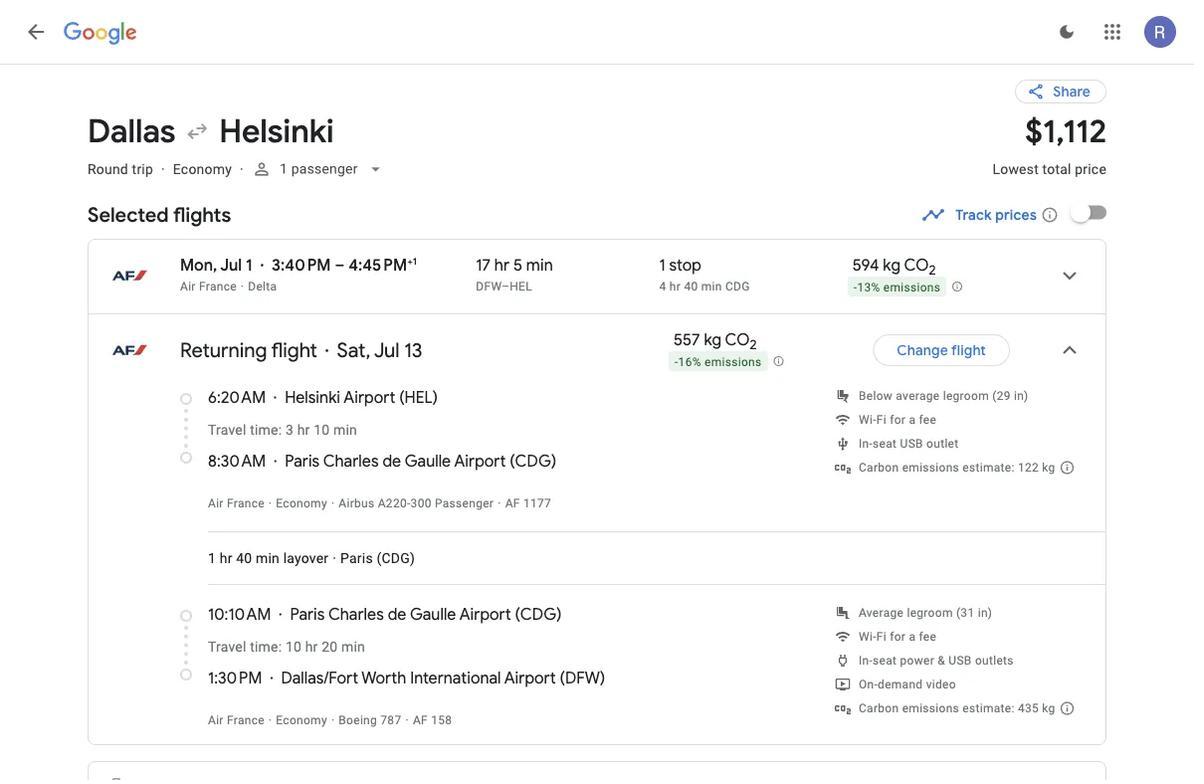 Task type: vqa. For each thing, say whether or not it's contained in the screenshot.
Airbus
yes



Task type: locate. For each thing, give the bounding box(es) containing it.
air
[[180, 280, 196, 294], [208, 497, 224, 511], [208, 714, 224, 728]]

 image
[[240, 161, 244, 177], [325, 338, 329, 362], [269, 497, 272, 511], [331, 497, 335, 511], [269, 714, 272, 728], [331, 714, 335, 728]]

1 vertical spatial for
[[890, 630, 906, 644]]

 image left delta
[[241, 280, 244, 294]]

2 up -13% emissions
[[929, 261, 936, 278]]

1 vertical spatial helsinki
[[285, 388, 340, 408]]

carbon
[[859, 461, 899, 475], [859, 702, 899, 716]]

estimate: for 435
[[963, 702, 1015, 716]]

 image up delta
[[260, 256, 264, 276]]

average
[[859, 606, 904, 620]]

1 travel from the top
[[208, 422, 246, 438]]

2 up -16% emissions
[[750, 336, 757, 353]]

(cdg)
[[510, 451, 557, 472], [377, 550, 415, 566], [515, 605, 562, 625]]

1 wi- from the top
[[859, 413, 876, 427]]

helsinki airport (hel)
[[285, 388, 438, 408]]

- for 594 kg co
[[854, 280, 857, 294]]

2 vertical spatial air france
[[208, 714, 265, 728]]

0 vertical spatial air
[[180, 280, 196, 294]]

economy up layover
[[276, 497, 327, 511]]

in- for (dfw)
[[859, 654, 873, 668]]

change
[[897, 341, 948, 359]]

 image left boeing
[[331, 714, 335, 728]]

paris
[[285, 451, 320, 472], [340, 550, 373, 566], [290, 605, 325, 625]]

(cdg) down a220-
[[377, 550, 415, 566]]

paris charles de gaulle airport (cdg) for 8:30 am
[[285, 451, 557, 472]]

estimate:
[[963, 461, 1015, 475], [963, 702, 1015, 716]]

0 vertical spatial paris
[[285, 451, 320, 472]]

fee for (dfw)
[[919, 630, 937, 644]]

gaulle
[[405, 451, 451, 472], [410, 605, 456, 625]]

0 vertical spatial wi-
[[859, 413, 876, 427]]

6:20 am
[[208, 388, 266, 408]]

gaulle up "300"
[[405, 451, 451, 472]]

1 horizontal spatial flight
[[951, 341, 986, 359]]

1 vertical spatial fi
[[876, 630, 887, 644]]

sat,
[[337, 337, 370, 363]]

flight inside button
[[951, 341, 986, 359]]

air down 8:30 am text field
[[208, 497, 224, 511]]

flight
[[271, 337, 317, 363], [951, 341, 986, 359]]

usb left outlet
[[900, 437, 923, 451]]

1 vertical spatial 2
[[750, 336, 757, 353]]

for for (dfw)
[[890, 630, 906, 644]]

paris for 8:30 am
[[285, 451, 320, 472]]

1 left passenger
[[279, 161, 287, 177]]

mon, jul 1
[[180, 255, 252, 276]]

0 vertical spatial paris charles de gaulle airport (cdg)
[[285, 451, 557, 472]]

2 fee from the top
[[919, 630, 937, 644]]

fi
[[876, 413, 887, 427], [876, 630, 887, 644]]

in-
[[859, 437, 873, 451], [859, 654, 873, 668]]

1 stop flight. element
[[659, 255, 701, 279]]

seat for (dfw)
[[873, 654, 897, 668]]

france for 6:20 am
[[227, 497, 265, 511]]

de down paris (cdg)
[[388, 605, 406, 625]]

time:
[[250, 422, 282, 438], [250, 639, 282, 655]]

wi-fi for a fee for (cdg)
[[859, 413, 937, 427]]

economy down dallas/fort
[[276, 714, 327, 728]]

1 seat from the top
[[873, 437, 897, 451]]

0 horizontal spatial in)
[[978, 606, 992, 620]]

1 vertical spatial 40
[[236, 550, 252, 566]]

paris right layover
[[340, 550, 373, 566]]

time: for 1:30 pm
[[250, 639, 282, 655]]

change appearance image
[[1043, 8, 1091, 56]]

0 vertical spatial carbon
[[859, 461, 899, 475]]

1 fee from the top
[[919, 413, 937, 427]]

0 vertical spatial in-
[[859, 437, 873, 451]]

min right 20
[[341, 639, 365, 655]]

hr left 5
[[494, 255, 510, 276]]

787
[[380, 714, 401, 728]]

estimate: left 122 on the bottom of the page
[[963, 461, 1015, 475]]

travel
[[208, 422, 246, 438], [208, 639, 246, 655]]

1 up delta
[[246, 255, 252, 276]]

jul right mon,
[[220, 255, 242, 276]]

a for (dfw)
[[909, 630, 916, 644]]

1 horizontal spatial –
[[502, 280, 510, 294]]

co up -13% emissions
[[904, 255, 929, 276]]

selected flights
[[88, 202, 231, 227]]

flight left sat,
[[271, 337, 317, 363]]

2 seat from the top
[[873, 654, 897, 668]]

air down the 1:30 pm
[[208, 714, 224, 728]]

1 for stop
[[659, 255, 665, 276]]

 image left 1 passenger
[[240, 161, 244, 177]]

fi for paris charles de gaulle airport (cdg)
[[876, 413, 887, 427]]

4
[[659, 280, 666, 294]]

1 wi-fi for a fee from the top
[[859, 413, 937, 427]]

2 estimate: from the top
[[963, 702, 1015, 716]]

 image right layover
[[333, 550, 336, 566]]

charles for 8:30 am
[[323, 451, 379, 472]]

france down mon, jul 1
[[199, 280, 237, 294]]

594
[[853, 255, 879, 276]]

1 vertical spatial seat
[[873, 654, 897, 668]]

time: left 3
[[250, 422, 282, 438]]

hr right 4
[[670, 280, 681, 294]]

airport up international
[[459, 605, 511, 625]]

- down '557'
[[675, 355, 678, 369]]

2 a from the top
[[909, 630, 916, 644]]

a up in-seat usb outlet
[[909, 413, 916, 427]]

 image for jul
[[260, 256, 264, 276]]

(cdg) for 8:30 am
[[510, 451, 557, 472]]

10 right 3
[[314, 422, 330, 438]]

3:40 pm – 4:45 pm +1
[[272, 255, 417, 276]]

co inside 594 kg co 2
[[904, 255, 929, 276]]

0 vertical spatial helsinki
[[219, 111, 334, 152]]

1 vertical spatial carbon
[[859, 702, 899, 716]]

min inside 1 stop 4 hr 40 min cdg
[[701, 280, 722, 294]]

air france
[[180, 280, 237, 294], [208, 497, 265, 511], [208, 714, 265, 728]]

2 time: from the top
[[250, 639, 282, 655]]

2 vertical spatial (cdg)
[[515, 605, 562, 625]]

seat up demand
[[873, 654, 897, 668]]

+1
[[407, 255, 417, 268]]

1 vertical spatial air france
[[208, 497, 265, 511]]

-16% emissions
[[675, 355, 762, 369]]

0 vertical spatial gaulle
[[405, 451, 451, 472]]

1 for passenger
[[279, 161, 287, 177]]

1 vertical spatial 10
[[285, 639, 302, 655]]

0 vertical spatial time:
[[250, 422, 282, 438]]

emissions down 594 kg co 2 at the top of page
[[883, 280, 941, 294]]

40 up 10:10 am
[[236, 550, 252, 566]]

dallas/fort worth international airport (dfw)
[[281, 668, 605, 689]]

usb
[[900, 437, 923, 451], [949, 654, 972, 668]]

2 vertical spatial air
[[208, 714, 224, 728]]

1 inside 1 stop 4 hr 40 min cdg
[[659, 255, 665, 276]]

main content
[[88, 64, 1107, 780]]

1 vertical spatial co
[[725, 330, 750, 350]]

0 vertical spatial usb
[[900, 437, 923, 451]]

-
[[854, 280, 857, 294], [675, 355, 678, 369]]

outlet
[[926, 437, 959, 451]]

0 vertical spatial (cdg)
[[510, 451, 557, 472]]

flight for returning flight
[[271, 337, 317, 363]]

air france down 1:30 pm text field
[[208, 714, 265, 728]]

jul
[[220, 255, 242, 276], [374, 337, 400, 363]]

2 in- from the top
[[859, 654, 873, 668]]

helsinki up 3
[[285, 388, 340, 408]]

de for 8:30 am
[[383, 451, 401, 472]]

 image for hr
[[333, 550, 336, 566]]

in)
[[1014, 389, 1028, 403], [978, 606, 992, 620]]

jul for mon,
[[220, 255, 242, 276]]

worth
[[362, 668, 406, 689]]

1 carbon from the top
[[859, 461, 899, 475]]

a up power
[[909, 630, 916, 644]]

10 left 20
[[285, 639, 302, 655]]

1 up 4
[[659, 255, 665, 276]]

1 horizontal spatial usb
[[949, 654, 972, 668]]

1 a from the top
[[909, 413, 916, 427]]

0 vertical spatial a
[[909, 413, 916, 427]]

13%
[[857, 280, 880, 294]]

wi-fi for a fee for (dfw)
[[859, 630, 937, 644]]

1 for hr
[[208, 550, 216, 566]]

2 inside 594 kg co 2
[[929, 261, 936, 278]]

paris charles de gaulle airport (cdg) up "300"
[[285, 451, 557, 472]]

1 horizontal spatial -
[[854, 280, 857, 294]]

2
[[929, 261, 936, 278], [750, 336, 757, 353]]

1 vertical spatial air
[[208, 497, 224, 511]]

0 vertical spatial 40
[[684, 280, 698, 294]]

2 inside "557 kg co 2"
[[750, 336, 757, 353]]

2 travel from the top
[[208, 639, 246, 655]]

2 wi- from the top
[[859, 630, 876, 644]]

wi-fi for a fee down average
[[859, 630, 937, 644]]

1 vertical spatial gaulle
[[410, 605, 456, 625]]

1 inside popup button
[[279, 161, 287, 177]]

Dallas to Helsinki and back text field
[[88, 111, 969, 152]]

0 horizontal spatial usb
[[900, 437, 923, 451]]

paris for 10:10 am
[[290, 605, 325, 625]]

on-
[[859, 678, 878, 692]]

16%
[[678, 355, 701, 369]]

estimate: left 435
[[963, 702, 1015, 716]]

fi down average
[[876, 630, 887, 644]]

1 time: from the top
[[250, 422, 282, 438]]

min down helsinki airport (hel)
[[333, 422, 357, 438]]

charles up 20
[[328, 605, 384, 625]]

1
[[279, 161, 287, 177], [246, 255, 252, 276], [659, 255, 665, 276], [208, 550, 216, 566]]

0 vertical spatial estimate:
[[963, 461, 1015, 475]]

0 vertical spatial fee
[[919, 413, 937, 427]]

helsinki for helsinki airport (hel)
[[285, 388, 340, 408]]

1 vertical spatial -
[[675, 355, 678, 369]]

economy up "flights"
[[173, 161, 232, 177]]

hr left 20
[[305, 639, 318, 655]]

- down 594
[[854, 280, 857, 294]]

usb right the &
[[949, 654, 972, 668]]

kg right 122 on the bottom of the page
[[1042, 461, 1055, 475]]

(31
[[956, 606, 975, 620]]

flight right change
[[951, 341, 986, 359]]

1 horizontal spatial in)
[[1014, 389, 1028, 403]]

 image for trip
[[161, 161, 165, 177]]

seat for (cdg)
[[873, 437, 897, 451]]

2 for from the top
[[890, 630, 906, 644]]

france down 1:30 pm text field
[[227, 714, 265, 728]]

flight details. departing flight on monday, july 1. leaves dallas/fort worth international airport at 3:40 pm on monday, july 1 and arrives at helsinki airport at 4:45 pm on tuesday, july 2. image
[[1046, 252, 1094, 300]]

carbon down on-
[[859, 702, 899, 716]]

1 up departure time: 10:10 am. text field
[[208, 550, 216, 566]]

paris down 3
[[285, 451, 320, 472]]

fi down below
[[876, 413, 887, 427]]

3:40 pm
[[272, 255, 331, 276]]

france
[[199, 280, 237, 294], [227, 497, 265, 511], [227, 714, 265, 728]]

–
[[335, 255, 345, 276], [502, 280, 510, 294]]

- for 557 kg co
[[675, 355, 678, 369]]

airport down sat, jul 13
[[344, 388, 395, 408]]

list containing returning flight
[[89, 240, 1106, 744]]

 image inside departing flight on monday, july 1. leaves dallas/fort worth international airport at 3:40 pm on monday, july 1 and arrives at helsinki airport at 4:45 pm on tuesday, july 2. element
[[260, 256, 264, 276]]

0 vertical spatial travel
[[208, 422, 246, 438]]

kg up -16% emissions
[[704, 330, 722, 350]]

seat
[[873, 437, 897, 451], [873, 654, 897, 668]]

passenger
[[291, 161, 358, 177]]

charles up the airbus
[[323, 451, 379, 472]]

0 vertical spatial jul
[[220, 255, 242, 276]]

wi- down average
[[859, 630, 876, 644]]

air for 10:10 am
[[208, 714, 224, 728]]

min right 5
[[526, 255, 553, 276]]

1 horizontal spatial 40
[[684, 280, 698, 294]]

air france down mon, jul 1
[[180, 280, 237, 294]]

wi-
[[859, 413, 876, 427], [859, 630, 876, 644]]

2 vertical spatial economy
[[276, 714, 327, 728]]

carbon down in-seat usb outlet
[[859, 461, 899, 475]]

None text field
[[993, 111, 1107, 195]]

legroom left (31 on the bottom
[[907, 606, 953, 620]]

0 vertical spatial 2
[[929, 261, 936, 278]]

learn more about tracked prices image
[[1041, 206, 1059, 224]]

1 vertical spatial wi-fi for a fee
[[859, 630, 937, 644]]

0 vertical spatial seat
[[873, 437, 897, 451]]

1 vertical spatial travel
[[208, 639, 246, 655]]

2 vertical spatial france
[[227, 714, 265, 728]]

hr for 1 stop 4 hr 40 min cdg
[[670, 280, 681, 294]]

air france for 10:10 am
[[208, 714, 265, 728]]

0 horizontal spatial 40
[[236, 550, 252, 566]]

emissions
[[883, 280, 941, 294], [705, 355, 762, 369], [902, 461, 959, 475], [902, 702, 959, 716]]

10
[[314, 422, 330, 438], [285, 639, 302, 655]]

0 vertical spatial fi
[[876, 413, 887, 427]]

hr inside 17 hr 5 min dfw – hel
[[494, 255, 510, 276]]

1 vertical spatial paris
[[340, 550, 373, 566]]

economy
[[173, 161, 232, 177], [276, 497, 327, 511], [276, 714, 327, 728]]

paris charles de gaulle airport (cdg) up "dallas/fort worth international airport (dfw)"
[[290, 605, 562, 625]]

0 vertical spatial legroom
[[943, 389, 989, 403]]

1 vertical spatial a
[[909, 630, 916, 644]]

list
[[89, 240, 1106, 744]]

0 vertical spatial -
[[854, 280, 857, 294]]

0 horizontal spatial flight
[[271, 337, 317, 363]]

Arrival time: 1:30 PM. text field
[[208, 668, 262, 689]]

1 horizontal spatial 2
[[929, 261, 936, 278]]

mon,
[[180, 255, 217, 276]]

price
[[1075, 161, 1107, 177]]

1 fi from the top
[[876, 413, 887, 427]]

in) right (31 on the bottom
[[978, 606, 992, 620]]

0 vertical spatial for
[[890, 413, 906, 427]]

1 vertical spatial france
[[227, 497, 265, 511]]

fee down average legroom (31 in)
[[919, 630, 937, 644]]

air down mon,
[[180, 280, 196, 294]]

paris up travel time: 10 hr 20 min on the bottom
[[290, 605, 325, 625]]

0 horizontal spatial -
[[675, 355, 678, 369]]

1 vertical spatial economy
[[276, 497, 327, 511]]

emissions down "557 kg co 2"
[[705, 355, 762, 369]]

1 vertical spatial in-
[[859, 654, 873, 668]]

kg inside "557 kg co 2"
[[704, 330, 722, 350]]

fee
[[919, 413, 937, 427], [919, 630, 937, 644]]

1 vertical spatial –
[[502, 280, 510, 294]]

2 fi from the top
[[876, 630, 887, 644]]

557 kg co 2
[[674, 330, 757, 353]]

1 vertical spatial jul
[[374, 337, 400, 363]]

wi-fi for a fee up in-seat usb outlet
[[859, 413, 937, 427]]

for down average
[[890, 630, 906, 644]]

40 down stop
[[684, 280, 698, 294]]

1 horizontal spatial co
[[904, 255, 929, 276]]

charles for 10:10 am
[[328, 605, 384, 625]]

1 for from the top
[[890, 413, 906, 427]]

1 vertical spatial paris charles de gaulle airport (cdg)
[[290, 605, 562, 625]]

 image
[[161, 161, 165, 177], [260, 256, 264, 276], [241, 280, 244, 294], [333, 550, 336, 566]]

0 vertical spatial co
[[904, 255, 929, 276]]

travel down departure time: 6:20 am. text box at left
[[208, 422, 246, 438]]

0 horizontal spatial jul
[[220, 255, 242, 276]]

0 vertical spatial de
[[383, 451, 401, 472]]

$1,112
[[1025, 111, 1107, 152]]

1 vertical spatial fee
[[919, 630, 937, 644]]

in- down below
[[859, 437, 873, 451]]

1 vertical spatial estimate:
[[963, 702, 1015, 716]]

1 vertical spatial wi-
[[859, 630, 876, 644]]

wi-fi for a fee
[[859, 413, 937, 427], [859, 630, 937, 644]]

0 vertical spatial wi-fi for a fee
[[859, 413, 937, 427]]

1 horizontal spatial jul
[[374, 337, 400, 363]]

cdg
[[725, 280, 750, 294]]

airbus
[[339, 497, 375, 511]]

1 vertical spatial de
[[388, 605, 406, 625]]

for
[[890, 413, 906, 427], [890, 630, 906, 644]]

in-seat power & usb outlets
[[859, 654, 1014, 668]]

carbon emissions estimate: 435 kg
[[859, 702, 1055, 716]]

fee down average
[[919, 413, 937, 427]]

hr inside 1 stop 4 hr 40 min cdg
[[670, 280, 681, 294]]

0 vertical spatial france
[[199, 280, 237, 294]]

Arrival time: 4:45 PM on  Tuesday, July 2. text field
[[348, 255, 417, 276]]

af 158
[[413, 714, 452, 728]]

france down 8:30 am
[[227, 497, 265, 511]]

co inside "557 kg co 2"
[[725, 330, 750, 350]]

(cdg) up af 1177
[[510, 451, 557, 472]]

a
[[909, 413, 916, 427], [909, 630, 916, 644]]

40
[[684, 280, 698, 294], [236, 550, 252, 566]]

2 carbon from the top
[[859, 702, 899, 716]]

1 in- from the top
[[859, 437, 873, 451]]

for up in-seat usb outlet
[[890, 413, 906, 427]]

helsinki up 1 passenger
[[219, 111, 334, 152]]

0 vertical spatial –
[[335, 255, 345, 276]]

1 vertical spatial time:
[[250, 639, 282, 655]]

time: for 8:30 am
[[250, 422, 282, 438]]

wi- for paris charles de gaulle airport (cdg)
[[859, 413, 876, 427]]

none text field containing $1,112
[[993, 111, 1107, 195]]

time: down departure time: 10:10 am. text field
[[250, 639, 282, 655]]

1 horizontal spatial 10
[[314, 422, 330, 438]]

legroom left (29 at the right of page
[[943, 389, 989, 403]]

seat down below
[[873, 437, 897, 451]]

loading results progress bar
[[0, 64, 1194, 68]]

1112 us dollars element
[[1025, 111, 1107, 152]]

jul left 13
[[374, 337, 400, 363]]

kg up -13% emissions
[[883, 255, 901, 276]]

1 vertical spatial charles
[[328, 605, 384, 625]]

in- up on-
[[859, 654, 873, 668]]

co up -16% emissions
[[725, 330, 750, 350]]

0 horizontal spatial co
[[725, 330, 750, 350]]

airport
[[344, 388, 395, 408], [454, 451, 506, 472], [459, 605, 511, 625], [504, 668, 556, 689]]

kg
[[883, 255, 901, 276], [704, 330, 722, 350], [1042, 461, 1055, 475], [1042, 702, 1055, 716]]

demand
[[878, 678, 923, 692]]

for for (cdg)
[[890, 413, 906, 427]]

(cdg) up (dfw)
[[515, 605, 562, 625]]

gaulle up "dallas/fort worth international airport (dfw)"
[[410, 605, 456, 625]]

2 wi-fi for a fee from the top
[[859, 630, 937, 644]]

1 estimate: from the top
[[963, 461, 1015, 475]]

air for 6:20 am
[[208, 497, 224, 511]]

hr right 3
[[297, 422, 310, 438]]

0 horizontal spatial 2
[[750, 336, 757, 353]]

returning flight
[[180, 337, 317, 363]]

0 vertical spatial charles
[[323, 451, 379, 472]]

in-seat usb outlet
[[859, 437, 959, 451]]

2 vertical spatial paris
[[290, 605, 325, 625]]

carbon emissions estimate: 122 kilograms element
[[859, 461, 1055, 475]]



Task type: describe. For each thing, give the bounding box(es) containing it.
20
[[322, 639, 338, 655]]

on-demand video
[[859, 678, 956, 692]]

paris charles de gaulle airport (cdg) for 10:10 am
[[290, 605, 562, 625]]

300
[[411, 497, 432, 511]]

1 vertical spatial in)
[[978, 606, 992, 620]]

hr for travel time: 10 hr 20 min
[[305, 639, 318, 655]]

dallas/fort
[[281, 668, 358, 689]]

change flight
[[897, 341, 986, 359]]

fi for dallas/fort worth international airport (dfw)
[[876, 630, 887, 644]]

economy for 10:10 am
[[276, 714, 327, 728]]

2 for 594 kg co
[[929, 261, 936, 278]]

in- for (cdg)
[[859, 437, 873, 451]]

layover
[[283, 550, 329, 566]]

(29
[[992, 389, 1011, 403]]

 image left the airbus
[[331, 497, 335, 511]]

returning
[[180, 337, 267, 363]]

round trip
[[88, 161, 153, 177]]

boeing
[[339, 714, 377, 728]]

1 vertical spatial (cdg)
[[377, 550, 415, 566]]

emissions down outlet
[[902, 461, 959, 475]]

co for 594 kg co
[[904, 255, 929, 276]]

below
[[859, 389, 893, 403]]

hr up departure time: 10:10 am. text field
[[220, 550, 232, 566]]

air france for 6:20 am
[[208, 497, 265, 511]]

track prices
[[955, 206, 1037, 224]]

video
[[926, 678, 956, 692]]

layover (1 of 1) is a 4 hr 40 min layover at paris charles de gaulle airport in paris. element
[[659, 279, 843, 295]]

change flight button
[[873, 326, 1010, 374]]

0 horizontal spatial 10
[[285, 639, 302, 655]]

hel
[[510, 280, 532, 294]]

1:30 pm
[[208, 668, 262, 689]]

hr for travel time: 3 hr 10 min
[[297, 422, 310, 438]]

1 hr 40 min layover
[[208, 550, 329, 566]]

carbon for carbon emissions estimate: 435 kg
[[859, 702, 899, 716]]

international
[[410, 668, 501, 689]]

travel time: 10 hr 20 min
[[208, 639, 365, 655]]

122
[[1018, 461, 1039, 475]]

1 vertical spatial legroom
[[907, 606, 953, 620]]

a220-
[[378, 497, 411, 511]]

 image left sat,
[[325, 338, 329, 362]]

share
[[1053, 83, 1091, 101]]

carbon emissions estimate: 122 kg
[[859, 461, 1055, 475]]

selected
[[88, 202, 169, 227]]

4:45 pm
[[348, 255, 407, 276]]

gaulle for 10:10 am
[[410, 605, 456, 625]]

power
[[900, 654, 934, 668]]

average
[[896, 389, 940, 403]]

go back image
[[24, 20, 48, 44]]

1 passenger button
[[244, 145, 393, 193]]

40 inside 1 stop 4 hr 40 min cdg
[[684, 280, 698, 294]]

Arrival time: 8:30 AM. text field
[[208, 451, 266, 472]]

min for travel time: 10 hr 20 min
[[341, 639, 365, 655]]

0 vertical spatial in)
[[1014, 389, 1028, 403]]

outlets
[[975, 654, 1014, 668]]

– inside 17 hr 5 min dfw – hel
[[502, 280, 510, 294]]

557
[[674, 330, 700, 350]]

 image down travel time: 10 hr 20 min on the bottom
[[269, 714, 272, 728]]

share button
[[1015, 80, 1107, 103]]

kg right 435
[[1042, 702, 1055, 716]]

dallas
[[88, 111, 175, 152]]

airport up "passenger"
[[454, 451, 506, 472]]

0 vertical spatial air france
[[180, 280, 237, 294]]

carbon emissions estimate: 435 kilograms element
[[859, 702, 1055, 716]]

17 hr 5 min dfw – hel
[[476, 255, 553, 294]]

8:30 am
[[208, 451, 266, 472]]

af 1177
[[505, 497, 551, 511]]

5
[[513, 255, 522, 276]]

wi- for dallas/fort worth international airport (dfw)
[[859, 630, 876, 644]]

$1,112 lowest total price
[[993, 111, 1107, 177]]

travel for 6:20 am
[[208, 422, 246, 438]]

Departure time: 3:40 PM. text field
[[272, 255, 331, 276]]

trip
[[132, 161, 153, 177]]

-13% emissions
[[854, 280, 941, 294]]

1 stop 4 hr 40 min cdg
[[659, 255, 750, 294]]

france for 10:10 am
[[227, 714, 265, 728]]

dfw
[[476, 280, 502, 294]]

0 vertical spatial 10
[[314, 422, 330, 438]]

jul for sat,
[[374, 337, 400, 363]]

airport left (dfw)
[[504, 668, 556, 689]]

flights
[[173, 202, 231, 227]]

17
[[476, 255, 491, 276]]

economy for 6:20 am
[[276, 497, 327, 511]]

round
[[88, 161, 128, 177]]

estimate: for 122
[[963, 461, 1015, 475]]

2 for 557 kg co
[[750, 336, 757, 353]]

stop
[[669, 255, 701, 276]]

boeing 787
[[339, 714, 401, 728]]

total
[[1042, 161, 1071, 177]]

average legroom (31 in)
[[859, 606, 992, 620]]

&
[[938, 654, 945, 668]]

main content containing dallas
[[88, 64, 1107, 780]]

0 vertical spatial economy
[[173, 161, 232, 177]]

min inside 17 hr 5 min dfw – hel
[[526, 255, 553, 276]]

(dfw)
[[560, 668, 605, 689]]

track
[[955, 206, 992, 224]]

total duration 17 hr 5 min. element
[[476, 255, 659, 279]]

travel for 10:10 am
[[208, 639, 246, 655]]

prices
[[995, 206, 1037, 224]]

594 kg co 2
[[853, 255, 936, 278]]

Departure time: 10:10 AM. text field
[[208, 605, 271, 625]]

departing flight on monday, july 1. leaves dallas/fort worth international airport at 3:40 pm on monday, july 1 and arrives at helsinki airport at 4:45 pm on tuesday, july 2. element
[[180, 255, 417, 276]]

10:10 am
[[208, 605, 271, 625]]

1 vertical spatial usb
[[949, 654, 972, 668]]

435
[[1018, 702, 1039, 716]]

 image up "1 hr 40 min layover"
[[269, 497, 272, 511]]

co for 557 kg co
[[725, 330, 750, 350]]

0 horizontal spatial –
[[335, 255, 345, 276]]

travel time: 3 hr 10 min
[[208, 422, 357, 438]]

paris (cdg)
[[340, 550, 415, 566]]

lowest
[[993, 161, 1039, 177]]

de for 10:10 am
[[388, 605, 406, 625]]

flight for change flight
[[951, 341, 986, 359]]

airbus a220-300 passenger
[[339, 497, 494, 511]]

(cdg) for 10:10 am
[[515, 605, 562, 625]]

sat, jul 13
[[337, 337, 422, 363]]

Departure time: 6:20 AM. text field
[[208, 388, 266, 408]]

passenger
[[435, 497, 494, 511]]

delta
[[248, 280, 277, 294]]

(hel)
[[399, 388, 438, 408]]

1 passenger
[[279, 161, 358, 177]]

min for 1 stop 4 hr 40 min cdg
[[701, 280, 722, 294]]

helsinki for helsinki
[[219, 111, 334, 152]]

gaulle for 8:30 am
[[405, 451, 451, 472]]

fee for (cdg)
[[919, 413, 937, 427]]

min left layover
[[256, 550, 280, 566]]

min for travel time: 3 hr 10 min
[[333, 422, 357, 438]]

below average legroom (29 in)
[[859, 389, 1028, 403]]

a for (cdg)
[[909, 413, 916, 427]]

emissions down video on the right bottom
[[902, 702, 959, 716]]

3
[[285, 422, 294, 438]]

carbon for carbon emissions estimate: 122 kg
[[859, 461, 899, 475]]

kg inside 594 kg co 2
[[883, 255, 901, 276]]

13
[[404, 337, 422, 363]]



